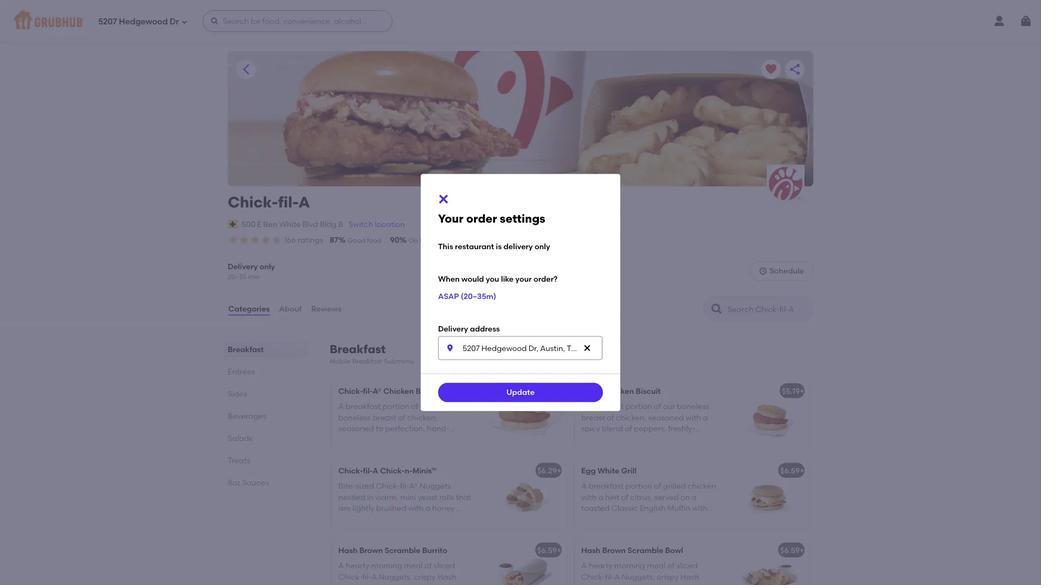Task type: describe. For each thing, give the bounding box(es) containing it.
chick-fil-a chick-n-minis™ image
[[485, 459, 566, 530]]

$6.59 + for egg white grill
[[781, 467, 805, 476]]

salads tab
[[228, 433, 304, 444]]

good
[[348, 237, 365, 245]]

reviews
[[311, 305, 342, 314]]

+ for chick-fil-a® chicken biscuit
[[557, 387, 562, 396]]

breakfast for breakfast mobile breakfast submenu
[[330, 342, 386, 356]]

spicy chicken biscuit image
[[728, 380, 809, 450]]

e
[[257, 220, 262, 229]]

(20–35m)
[[461, 292, 496, 301]]

cheese.
[[677, 515, 706, 524]]

delivery only 20–35 min
[[228, 262, 275, 281]]

1 chicken from the left
[[383, 387, 414, 396]]

saved restaurant button
[[762, 60, 781, 79]]

hash brown scramble bowl
[[581, 546, 683, 556]]

salads
[[228, 434, 253, 443]]

order?
[[534, 275, 558, 284]]

restaurant
[[455, 242, 494, 251]]

caret left icon image
[[240, 63, 253, 76]]

chick-fil-a chick-n-minis™
[[338, 467, 437, 476]]

scramble for bowl
[[628, 546, 664, 556]]

citrus,
[[630, 493, 653, 502]]

brown for hash brown scramble bowl
[[602, 546, 626, 556]]

when
[[438, 275, 460, 284]]

sauces
[[242, 479, 269, 488]]

hash brown scramble burrito image
[[485, 539, 566, 586]]

dr
[[170, 17, 179, 27]]

warm,
[[376, 493, 399, 502]]

$6.29
[[538, 467, 557, 476]]

rolls
[[440, 493, 454, 502]]

delivery for delivery address
[[438, 324, 468, 333]]

chick- for chick-fil-a chick-n-minis™
[[338, 467, 363, 476]]

your order settings
[[438, 212, 546, 226]]

$4.89
[[537, 387, 557, 396]]

hash for hash brown scramble burrito
[[338, 546, 358, 556]]

white inside button
[[279, 220, 301, 229]]

order for your
[[466, 212, 497, 226]]

english
[[640, 504, 666, 513]]

in
[[367, 493, 374, 502]]

1 vertical spatial svg image
[[437, 193, 450, 206]]

min
[[248, 273, 260, 281]]

$6.29 +
[[538, 467, 562, 476]]

your
[[516, 275, 532, 284]]

on
[[681, 493, 690, 502]]

order for correct
[[512, 237, 529, 245]]

about button
[[279, 290, 303, 329]]

egg white grill
[[581, 467, 637, 476]]

served
[[654, 493, 679, 502]]

entrées tab
[[228, 366, 304, 378]]

b
[[338, 220, 343, 229]]

chick-fil-a logo image
[[767, 165, 805, 203]]

that
[[456, 493, 471, 502]]

a for chick-fil-a chick-n-minis™
[[373, 467, 378, 476]]

breakfast mobile breakfast submenu
[[330, 342, 414, 365]]

yeast
[[418, 493, 438, 502]]

main navigation navigation
[[0, 0, 1041, 42]]

2 horizontal spatial with
[[692, 504, 708, 513]]

fil- for chick-fil-a
[[278, 193, 298, 212]]

$4.89 +
[[537, 387, 562, 396]]

mobile
[[330, 358, 351, 365]]

portion
[[626, 482, 652, 491]]

0 horizontal spatial delivery
[[435, 237, 460, 245]]

1 vertical spatial of
[[621, 493, 629, 502]]

chick-fil-a® chicken biscuit image
[[485, 380, 566, 450]]

update
[[507, 388, 535, 397]]

are
[[338, 504, 351, 513]]

2 biscuit from the left
[[636, 387, 661, 396]]

breakfast
[[589, 482, 624, 491]]

2 vertical spatial svg image
[[583, 344, 592, 353]]

blvd
[[303, 220, 318, 229]]

87 for correct order
[[469, 236, 477, 245]]

hint
[[606, 493, 620, 502]]

schedule
[[770, 267, 804, 276]]

hedgewood
[[119, 17, 168, 27]]

share icon image
[[789, 63, 802, 76]]

switch
[[349, 220, 373, 229]]

entrées
[[228, 367, 255, 377]]

1 horizontal spatial delivery
[[504, 242, 533, 251]]

this restaurant is delivery only
[[438, 242, 550, 251]]

location
[[375, 220, 405, 229]]

delivery address
[[438, 324, 500, 333]]

0 horizontal spatial a®
[[373, 387, 382, 396]]

treats
[[228, 456, 251, 466]]

$6.59 for hash brown scramble burrito
[[538, 546, 557, 556]]

muffin
[[668, 504, 691, 513]]

address
[[470, 324, 500, 333]]

bldg
[[320, 220, 337, 229]]

delivery for delivery only 20–35 min
[[228, 262, 258, 271]]

Search Address search field
[[438, 337, 603, 360]]

hash brown scramble bowl image
[[728, 539, 809, 586]]

90
[[390, 236, 400, 245]]

correct order
[[486, 237, 529, 245]]

this
[[438, 242, 453, 251]]

$6.59 for hash brown scramble bowl
[[781, 546, 800, 556]]

like
[[501, 275, 514, 284]]

+ for hash brown scramble burrito
[[557, 546, 562, 556]]

asap
[[438, 292, 459, 301]]

$5.19 +
[[782, 387, 805, 396]]

asap (20–35m) button
[[438, 287, 496, 306]]

1 horizontal spatial with
[[581, 493, 597, 502]]

american
[[640, 515, 676, 524]]

+ for chick-fil-a chick-n-minis™
[[557, 467, 562, 476]]

saved restaurant image
[[765, 63, 778, 76]]

your
[[438, 212, 464, 226]]

ratings
[[298, 236, 323, 245]]

chick-fil-a
[[228, 193, 310, 212]]

nestled
[[338, 493, 365, 502]]



Task type: locate. For each thing, give the bounding box(es) containing it.
scramble left burrito
[[385, 546, 421, 556]]

$6.59 + for hash brown scramble bowl
[[781, 546, 805, 556]]

time
[[420, 237, 434, 245]]

a® up mini
[[409, 482, 418, 491]]

fil- for chick-fil-a chick-n-minis™
[[363, 467, 373, 476]]

1 horizontal spatial of
[[654, 482, 661, 491]]

87
[[330, 236, 338, 245], [469, 236, 477, 245]]

a left hint at the right bottom of page
[[599, 493, 604, 502]]

+
[[557, 387, 562, 396], [800, 387, 805, 396], [557, 467, 562, 476], [800, 467, 805, 476], [557, 546, 562, 556], [800, 546, 805, 556]]

update button
[[438, 383, 603, 403]]

delivery up "20–35"
[[228, 262, 258, 271]]

1 brown from the left
[[359, 546, 383, 556]]

0 horizontal spatial with
[[408, 504, 424, 513]]

Search Chick-fil-A search field
[[727, 304, 810, 315]]

2 87 from the left
[[469, 236, 477, 245]]

svg image inside main navigation 'navigation'
[[1020, 15, 1033, 28]]

a inside a breakfast portion of grilled chicken with a hint of citrus, served on a toasted classic english muffin with egg whites and american cheese.
[[581, 482, 587, 491]]

hash brown scramble burrito
[[338, 546, 448, 556]]

spicy
[[581, 387, 602, 396]]

chick- for chick-fil-a® chicken biscuit
[[338, 387, 363, 396]]

0 vertical spatial of
[[654, 482, 661, 491]]

classic
[[612, 504, 638, 513]]

delivery
[[435, 237, 460, 245], [504, 242, 533, 251]]

fil- up sized at the left bottom
[[363, 467, 373, 476]]

1 biscuit from the left
[[416, 387, 441, 396]]

switch location button
[[348, 218, 406, 231]]

hash down butter
[[338, 546, 358, 556]]

1 horizontal spatial svg image
[[583, 344, 592, 353]]

166 ratings
[[284, 236, 323, 245]]

with down mini
[[408, 504, 424, 513]]

is
[[496, 242, 502, 251]]

0 horizontal spatial a
[[426, 504, 431, 513]]

fil- for chick-fil-a® chicken biscuit
[[363, 387, 373, 396]]

sides tab
[[228, 389, 304, 400]]

biscuit
[[416, 387, 441, 396], [636, 387, 661, 396]]

breakfast inside tab
[[228, 345, 264, 354]]

delivery right "is"
[[504, 242, 533, 251]]

$6.59 +
[[781, 467, 805, 476], [538, 546, 562, 556], [781, 546, 805, 556]]

search icon image
[[711, 303, 724, 316]]

1 horizontal spatial chicken
[[604, 387, 634, 396]]

food
[[367, 237, 382, 245]]

only inside delivery only 20–35 min
[[260, 262, 275, 271]]

switch location
[[349, 220, 405, 229]]

bite-
[[338, 482, 356, 491]]

chicken
[[688, 482, 716, 491]]

500
[[241, 220, 255, 229]]

0 horizontal spatial brown
[[359, 546, 383, 556]]

bite-sized chick-fil-a® nuggets nestled in warm, mini yeast rolls that are lightly brushed with a honey butter spread.
[[338, 482, 471, 524]]

87 left correct
[[469, 236, 477, 245]]

8oz sauces
[[228, 479, 269, 488]]

egg white grill image
[[728, 459, 809, 530]]

1 vertical spatial order
[[512, 237, 529, 245]]

5207
[[98, 17, 117, 27]]

a inside bite-sized chick-fil-a® nuggets nestled in warm, mini yeast rolls that are lightly brushed with a honey butter spread.
[[426, 504, 431, 513]]

svg image
[[1020, 15, 1033, 28], [437, 193, 450, 206], [583, 344, 592, 353]]

submenu
[[384, 358, 414, 365]]

hash
[[338, 546, 358, 556], [581, 546, 601, 556]]

5207 hedgewood dr
[[98, 17, 179, 27]]

+ for spicy chicken biscuit
[[800, 387, 805, 396]]

order up correct
[[466, 212, 497, 226]]

butter
[[338, 515, 361, 524]]

correct
[[486, 237, 511, 245]]

chick-fil-a® chicken biscuit
[[338, 387, 441, 396]]

1 vertical spatial only
[[260, 262, 275, 271]]

ben
[[263, 220, 277, 229]]

schedule button
[[750, 262, 814, 281]]

delivery right time
[[435, 237, 460, 245]]

star icon image
[[228, 235, 239, 246], [239, 235, 250, 246], [250, 235, 260, 246], [260, 235, 271, 246], [271, 235, 282, 246], [271, 235, 282, 246]]

brown down whites
[[602, 546, 626, 556]]

toasted
[[581, 504, 610, 513]]

on time delivery
[[409, 237, 460, 245]]

with inside bite-sized chick-fil-a® nuggets nestled in warm, mini yeast rolls that are lightly brushed with a honey butter spread.
[[408, 504, 424, 513]]

burrito
[[422, 546, 448, 556]]

beverages tab
[[228, 411, 304, 422]]

honey
[[432, 504, 455, 513]]

of up the classic
[[621, 493, 629, 502]]

chicken down submenu
[[383, 387, 414, 396]]

order
[[466, 212, 497, 226], [512, 237, 529, 245]]

n-
[[405, 467, 413, 476]]

87 down the bldg
[[330, 236, 338, 245]]

lightly
[[353, 504, 374, 513]]

hash down egg at the bottom of the page
[[581, 546, 601, 556]]

1 scramble from the left
[[385, 546, 421, 556]]

1 hash from the left
[[338, 546, 358, 556]]

2 brown from the left
[[602, 546, 626, 556]]

treats tab
[[228, 455, 304, 467]]

87 for good food
[[330, 236, 338, 245]]

svg image
[[210, 17, 219, 25], [181, 19, 188, 25], [759, 267, 768, 276], [446, 344, 455, 353]]

0 horizontal spatial svg image
[[437, 193, 450, 206]]

sized
[[356, 482, 374, 491]]

chicken right spicy
[[604, 387, 634, 396]]

1 horizontal spatial brown
[[602, 546, 626, 556]]

delivery left the address
[[438, 324, 468, 333]]

$6.59 + for hash brown scramble burrito
[[538, 546, 562, 556]]

1 horizontal spatial white
[[598, 467, 620, 476]]

brushed
[[376, 504, 407, 513]]

500 e ben white blvd bldg b
[[241, 220, 343, 229]]

a
[[599, 493, 604, 502], [692, 493, 697, 502], [426, 504, 431, 513]]

good food
[[348, 237, 382, 245]]

scramble for burrito
[[385, 546, 421, 556]]

minis™
[[413, 467, 437, 476]]

white up the breakfast
[[598, 467, 620, 476]]

0 vertical spatial delivery
[[228, 262, 258, 271]]

order down "settings"
[[512, 237, 529, 245]]

2 vertical spatial a
[[581, 482, 587, 491]]

breakfast up mobile
[[330, 342, 386, 356]]

breakfast tab
[[228, 344, 304, 355]]

breakfast
[[330, 342, 386, 356], [228, 345, 264, 354], [352, 358, 382, 365]]

white up 166
[[279, 220, 301, 229]]

a down yeast
[[426, 504, 431, 513]]

1 horizontal spatial a®
[[409, 482, 418, 491]]

spicy chicken biscuit
[[581, 387, 661, 396]]

breakfast up entrées at bottom
[[228, 345, 264, 354]]

sides
[[228, 390, 247, 399]]

with
[[581, 493, 597, 502], [408, 504, 424, 513], [692, 504, 708, 513]]

subscription pass image
[[228, 220, 239, 229]]

fil- up mini
[[400, 482, 409, 491]]

500 e ben white blvd bldg b button
[[241, 218, 344, 231]]

you
[[486, 275, 499, 284]]

breakfast for breakfast
[[228, 345, 264, 354]]

a up blvd
[[298, 193, 310, 212]]

1 horizontal spatial hash
[[581, 546, 601, 556]]

0 horizontal spatial scramble
[[385, 546, 421, 556]]

breakfast right mobile
[[352, 358, 382, 365]]

0 horizontal spatial order
[[466, 212, 497, 226]]

a breakfast portion of grilled chicken with a hint of citrus, served on a toasted classic english muffin with egg whites and american cheese.
[[581, 482, 716, 524]]

1 horizontal spatial scramble
[[628, 546, 664, 556]]

fil- down breakfast mobile breakfast submenu
[[363, 387, 373, 396]]

grilled
[[663, 482, 686, 491]]

chick- inside bite-sized chick-fil-a® nuggets nestled in warm, mini yeast rolls that are lightly brushed with a honey butter spread.
[[376, 482, 400, 491]]

0 horizontal spatial chicken
[[383, 387, 414, 396]]

mini
[[400, 493, 416, 502]]

a right on
[[692, 493, 697, 502]]

2 chicken from the left
[[604, 387, 634, 396]]

hash for hash brown scramble bowl
[[581, 546, 601, 556]]

2 horizontal spatial a
[[581, 482, 587, 491]]

egg
[[581, 515, 596, 524]]

svg image inside schedule button
[[759, 267, 768, 276]]

of up the served
[[654, 482, 661, 491]]

1 vertical spatial white
[[598, 467, 620, 476]]

0 vertical spatial order
[[466, 212, 497, 226]]

when would you like your order?
[[438, 275, 558, 284]]

0 vertical spatial a
[[298, 193, 310, 212]]

a® down breakfast mobile breakfast submenu
[[373, 387, 382, 396]]

delivery
[[228, 262, 258, 271], [438, 324, 468, 333]]

2 horizontal spatial a
[[692, 493, 697, 502]]

1 horizontal spatial biscuit
[[636, 387, 661, 396]]

only up min
[[260, 262, 275, 271]]

$6.59 for egg white grill
[[781, 467, 800, 476]]

beverages
[[228, 412, 267, 421]]

0 horizontal spatial of
[[621, 493, 629, 502]]

fil- up 500 e ben white blvd bldg b
[[278, 193, 298, 212]]

fil- inside bite-sized chick-fil-a® nuggets nestled in warm, mini yeast rolls that are lightly brushed with a honey butter spread.
[[400, 482, 409, 491]]

whites
[[598, 515, 621, 524]]

nuggets
[[420, 482, 451, 491]]

0 vertical spatial white
[[279, 220, 301, 229]]

asap (20–35m)
[[438, 292, 496, 301]]

1 horizontal spatial a
[[373, 467, 378, 476]]

0 horizontal spatial delivery
[[228, 262, 258, 271]]

$6.59
[[781, 467, 800, 476], [538, 546, 557, 556], [781, 546, 800, 556]]

categories button
[[228, 290, 270, 329]]

on
[[409, 237, 418, 245]]

1 87 from the left
[[330, 236, 338, 245]]

chick- for chick-fil-a
[[228, 193, 278, 212]]

brown down spread.
[[359, 546, 383, 556]]

0 vertical spatial svg image
[[1020, 15, 1033, 28]]

with up toasted
[[581, 493, 597, 502]]

only up order?
[[535, 242, 550, 251]]

2 horizontal spatial svg image
[[1020, 15, 1033, 28]]

0 vertical spatial only
[[535, 242, 550, 251]]

1 vertical spatial delivery
[[438, 324, 468, 333]]

1 horizontal spatial order
[[512, 237, 529, 245]]

bowl
[[665, 546, 683, 556]]

2 hash from the left
[[581, 546, 601, 556]]

1 horizontal spatial delivery
[[438, 324, 468, 333]]

1 horizontal spatial only
[[535, 242, 550, 251]]

a up sized at the left bottom
[[373, 467, 378, 476]]

delivery inside delivery only 20–35 min
[[228, 262, 258, 271]]

a for chick-fil-a
[[298, 193, 310, 212]]

0 horizontal spatial a
[[298, 193, 310, 212]]

1 vertical spatial a®
[[409, 482, 418, 491]]

0 horizontal spatial 87
[[330, 236, 338, 245]]

2 scramble from the left
[[628, 546, 664, 556]]

0 horizontal spatial white
[[279, 220, 301, 229]]

1 vertical spatial a
[[373, 467, 378, 476]]

a® inside bite-sized chick-fil-a® nuggets nestled in warm, mini yeast rolls that are lightly brushed with a honey butter spread.
[[409, 482, 418, 491]]

0 horizontal spatial only
[[260, 262, 275, 271]]

1 horizontal spatial 87
[[469, 236, 477, 245]]

8oz sauces tab
[[228, 478, 304, 489]]

would
[[462, 275, 484, 284]]

chick-
[[228, 193, 278, 212], [338, 387, 363, 396], [338, 467, 363, 476], [380, 467, 405, 476], [376, 482, 400, 491]]

+ for egg white grill
[[800, 467, 805, 476]]

fil-
[[278, 193, 298, 212], [363, 387, 373, 396], [363, 467, 373, 476], [400, 482, 409, 491]]

categories
[[228, 305, 270, 314]]

with up cheese.
[[692, 504, 708, 513]]

1 horizontal spatial a
[[599, 493, 604, 502]]

chicken
[[383, 387, 414, 396], [604, 387, 634, 396]]

0 horizontal spatial hash
[[338, 546, 358, 556]]

0 horizontal spatial biscuit
[[416, 387, 441, 396]]

brown for hash brown scramble burrito
[[359, 546, 383, 556]]

+ for hash brown scramble bowl
[[800, 546, 805, 556]]

grill
[[622, 467, 637, 476]]

0 vertical spatial a®
[[373, 387, 382, 396]]

8oz
[[228, 479, 241, 488]]

scramble left bowl at bottom
[[628, 546, 664, 556]]

a down egg
[[581, 482, 587, 491]]



Task type: vqa. For each thing, say whether or not it's contained in the screenshot.
5%
no



